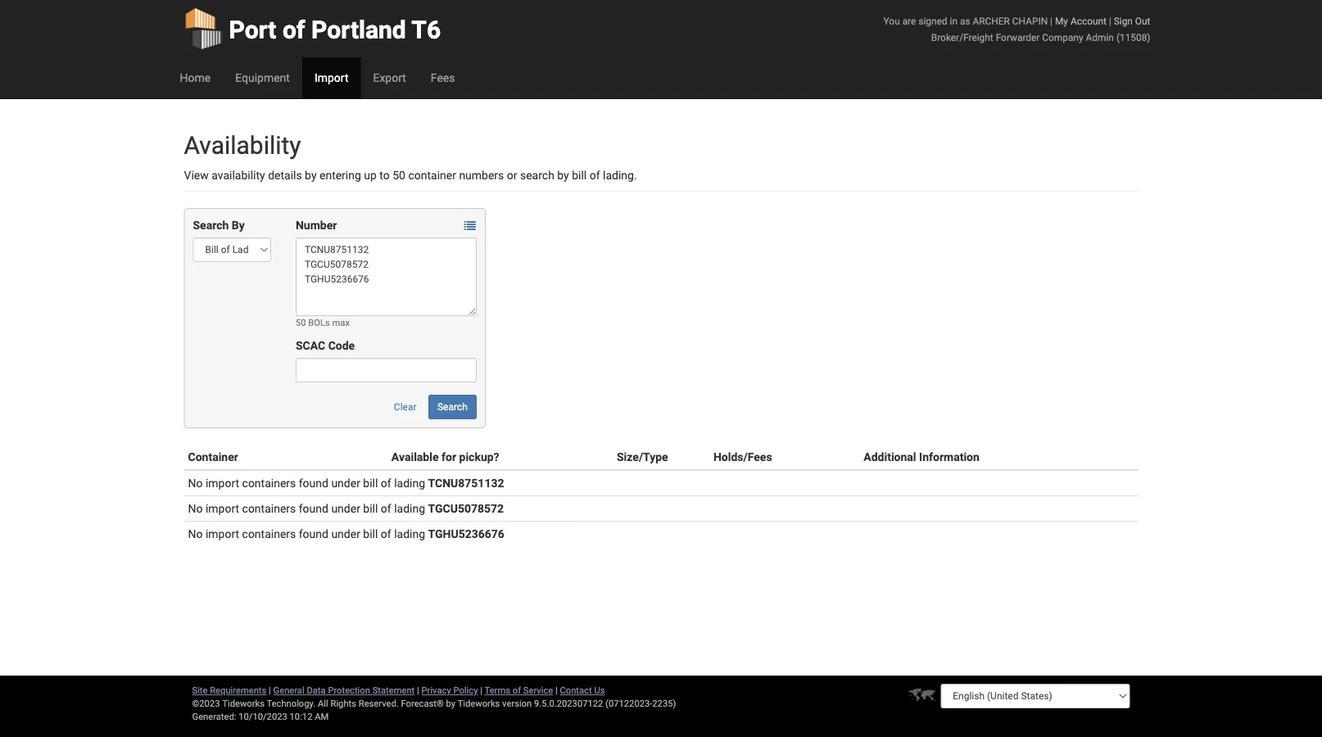 Task type: locate. For each thing, give the bounding box(es) containing it.
50 bols max
[[296, 317, 350, 328]]

found up no import containers found under bill of lading tgcu5078572
[[299, 476, 328, 490]]

(11508)
[[1116, 32, 1151, 43]]

10/10/2023
[[239, 711, 287, 722]]

1 vertical spatial import
[[206, 502, 239, 515]]

2 vertical spatial lading
[[394, 527, 425, 541]]

bill up no import containers found under bill of lading tgcu5078572
[[363, 476, 378, 490]]

under up no import containers found under bill of lading tgcu5078572
[[331, 476, 360, 490]]

3 lading from the top
[[394, 527, 425, 541]]

0 vertical spatial lading
[[394, 476, 425, 490]]

export
[[373, 71, 406, 84]]

under
[[331, 476, 360, 490], [331, 502, 360, 515], [331, 527, 360, 541]]

containers up no import containers found under bill of lading tgcu5078572
[[242, 476, 296, 490]]

0 vertical spatial containers
[[242, 476, 296, 490]]

2 vertical spatial under
[[331, 527, 360, 541]]

export button
[[361, 57, 419, 98]]

10:12
[[290, 711, 312, 722]]

containers down no import containers found under bill of lading tcnu8751132
[[242, 502, 296, 515]]

2 vertical spatial import
[[206, 527, 239, 541]]

import
[[206, 476, 239, 490], [206, 502, 239, 515], [206, 527, 239, 541]]

are
[[902, 15, 916, 27]]

| left 'sign'
[[1109, 15, 1111, 27]]

3 under from the top
[[331, 527, 360, 541]]

bill up no import containers found under bill of lading tghu5236676
[[363, 502, 378, 515]]

clear
[[394, 401, 417, 413]]

2 vertical spatial found
[[299, 527, 328, 541]]

data
[[307, 685, 326, 696]]

of up no import containers found under bill of lading tgcu5078572
[[381, 476, 391, 490]]

3 import from the top
[[206, 527, 239, 541]]

of
[[283, 15, 305, 44], [590, 168, 600, 182], [381, 476, 391, 490], [381, 502, 391, 515], [381, 527, 391, 541], [513, 685, 521, 696]]

0 vertical spatial search
[[193, 218, 229, 232]]

©2023 tideworks
[[192, 698, 265, 709]]

1 vertical spatial found
[[299, 502, 328, 515]]

1 horizontal spatial search
[[437, 401, 468, 413]]

privacy policy link
[[422, 685, 478, 696]]

import button
[[302, 57, 361, 98]]

sign
[[1114, 15, 1133, 27]]

2 lading from the top
[[394, 502, 425, 515]]

1 vertical spatial search
[[437, 401, 468, 413]]

home button
[[168, 57, 223, 98]]

clear button
[[385, 395, 426, 419]]

out
[[1135, 15, 1151, 27]]

found down no import containers found under bill of lading tgcu5078572
[[299, 527, 328, 541]]

found
[[299, 476, 328, 490], [299, 502, 328, 515], [299, 527, 328, 541]]

of right port
[[283, 15, 305, 44]]

details
[[268, 168, 302, 182]]

availability
[[212, 168, 265, 182]]

you are signed in as archer chapin | my account | sign out broker/freight forwarder company admin (11508)
[[884, 15, 1151, 43]]

lading for tcnu8751132
[[394, 476, 425, 490]]

3 found from the top
[[299, 527, 328, 541]]

50 left the bols
[[296, 317, 306, 328]]

search right clear button
[[437, 401, 468, 413]]

by down privacy policy link
[[446, 698, 456, 709]]

search
[[193, 218, 229, 232], [437, 401, 468, 413]]

import for no import containers found under bill of lading tcnu8751132
[[206, 476, 239, 490]]

no import containers found under bill of lading tghu5236676
[[188, 527, 505, 541]]

fees
[[431, 71, 455, 84]]

additional
[[864, 450, 916, 464]]

forwarder
[[996, 32, 1040, 43]]

tcnu8751132
[[428, 476, 504, 490]]

1 vertical spatial under
[[331, 502, 360, 515]]

1 found from the top
[[299, 476, 328, 490]]

my
[[1055, 15, 1068, 27]]

50 right to
[[393, 168, 405, 182]]

tideworks
[[458, 698, 500, 709]]

containers for no import containers found under bill of lading tgcu5078572
[[242, 502, 296, 515]]

requirements
[[210, 685, 266, 696]]

2 import from the top
[[206, 502, 239, 515]]

search left by
[[193, 218, 229, 232]]

under down no import containers found under bill of lading tcnu8751132
[[331, 502, 360, 515]]

0 vertical spatial under
[[331, 476, 360, 490]]

3 no from the top
[[188, 527, 203, 541]]

in
[[950, 15, 958, 27]]

2 vertical spatial no
[[188, 527, 203, 541]]

lading for tghu5236676
[[394, 527, 425, 541]]

search button
[[428, 395, 477, 419]]

bill down no import containers found under bill of lading tgcu5078572
[[363, 527, 378, 541]]

by
[[232, 218, 245, 232]]

max
[[332, 317, 350, 328]]

containers down no import containers found under bill of lading tgcu5078572
[[242, 527, 296, 541]]

1 vertical spatial lading
[[394, 502, 425, 515]]

Number text field
[[296, 238, 477, 316]]

2 under from the top
[[331, 502, 360, 515]]

of left lading.
[[590, 168, 600, 182]]

bill
[[572, 168, 587, 182], [363, 476, 378, 490], [363, 502, 378, 515], [363, 527, 378, 541]]

1 containers from the top
[[242, 476, 296, 490]]

to
[[380, 168, 390, 182]]

general data protection statement link
[[273, 685, 415, 696]]

found for tgcu5078572
[[299, 502, 328, 515]]

0 horizontal spatial search
[[193, 218, 229, 232]]

50
[[393, 168, 405, 182], [296, 317, 306, 328]]

port of portland t6 link
[[184, 0, 441, 57]]

signed
[[919, 15, 947, 27]]

1 under from the top
[[331, 476, 360, 490]]

lading.
[[603, 168, 637, 182]]

import
[[314, 71, 349, 84]]

reserved.
[[359, 698, 399, 709]]

contact
[[560, 685, 592, 696]]

bill for tghu5236676
[[363, 527, 378, 541]]

of inside the site requirements | general data protection statement | privacy policy | terms of service | contact us ©2023 tideworks technology. all rights reserved. forecast® by tideworks version 9.5.0.202307122 (07122023-2235) generated: 10/10/2023 10:12 am
[[513, 685, 521, 696]]

2 found from the top
[[299, 502, 328, 515]]

privacy
[[422, 685, 451, 696]]

bill left lading.
[[572, 168, 587, 182]]

under for tgcu5078572
[[331, 502, 360, 515]]

1 vertical spatial containers
[[242, 502, 296, 515]]

lading for tgcu5078572
[[394, 502, 425, 515]]

found down no import containers found under bill of lading tcnu8751132
[[299, 502, 328, 515]]

by right details
[[305, 168, 317, 182]]

2 containers from the top
[[242, 502, 296, 515]]

bols
[[308, 317, 330, 328]]

company
[[1042, 32, 1084, 43]]

view
[[184, 168, 209, 182]]

port of portland t6
[[229, 15, 441, 44]]

rights
[[331, 698, 356, 709]]

1 no from the top
[[188, 476, 203, 490]]

0 vertical spatial no
[[188, 476, 203, 490]]

no import containers found under bill of lading tgcu5078572
[[188, 502, 504, 515]]

1 import from the top
[[206, 476, 239, 490]]

of down no import containers found under bill of lading tgcu5078572
[[381, 527, 391, 541]]

containers
[[242, 476, 296, 490], [242, 502, 296, 515], [242, 527, 296, 541]]

for
[[442, 450, 456, 464]]

by right search
[[557, 168, 569, 182]]

view availability details by entering up to 50 container numbers or search by bill of lading.
[[184, 168, 637, 182]]

search for search by
[[193, 218, 229, 232]]

archer
[[973, 15, 1010, 27]]

of up the version
[[513, 685, 521, 696]]

| left general at the bottom of the page
[[269, 685, 271, 696]]

my account link
[[1055, 15, 1107, 27]]

search by
[[193, 218, 245, 232]]

1 horizontal spatial by
[[446, 698, 456, 709]]

9.5.0.202307122
[[534, 698, 603, 709]]

0 vertical spatial import
[[206, 476, 239, 490]]

1 lading from the top
[[394, 476, 425, 490]]

under down no import containers found under bill of lading tgcu5078572
[[331, 527, 360, 541]]

1 horizontal spatial 50
[[393, 168, 405, 182]]

0 vertical spatial found
[[299, 476, 328, 490]]

equipment button
[[223, 57, 302, 98]]

tghu5236676
[[428, 527, 505, 541]]

1 vertical spatial no
[[188, 502, 203, 515]]

no
[[188, 476, 203, 490], [188, 502, 203, 515], [188, 527, 203, 541]]

code
[[328, 339, 355, 352]]

no for no import containers found under bill of lading tcnu8751132
[[188, 476, 203, 490]]

availability
[[184, 131, 301, 160]]

lading
[[394, 476, 425, 490], [394, 502, 425, 515], [394, 527, 425, 541]]

search inside 'button'
[[437, 401, 468, 413]]

statement
[[372, 685, 415, 696]]

3 containers from the top
[[242, 527, 296, 541]]

terms
[[485, 685, 510, 696]]

2 no from the top
[[188, 502, 203, 515]]

0 vertical spatial 50
[[393, 168, 405, 182]]

additional information
[[864, 450, 980, 464]]

1 vertical spatial 50
[[296, 317, 306, 328]]

2 vertical spatial containers
[[242, 527, 296, 541]]

us
[[594, 685, 605, 696]]



Task type: describe. For each thing, give the bounding box(es) containing it.
0 horizontal spatial 50
[[296, 317, 306, 328]]

numbers
[[459, 168, 504, 182]]

version
[[502, 698, 532, 709]]

chapin
[[1012, 15, 1048, 27]]

scac
[[296, 339, 325, 352]]

0 horizontal spatial by
[[305, 168, 317, 182]]

no for no import containers found under bill of lading tgcu5078572
[[188, 502, 203, 515]]

number
[[296, 218, 337, 232]]

2235)
[[652, 698, 676, 709]]

| up 9.5.0.202307122
[[555, 685, 558, 696]]

account
[[1071, 15, 1107, 27]]

t6
[[412, 15, 441, 44]]

search for search
[[437, 401, 468, 413]]

as
[[960, 15, 970, 27]]

show list image
[[464, 220, 476, 231]]

available
[[391, 450, 439, 464]]

sign out link
[[1114, 15, 1151, 27]]

SCAC Code text field
[[296, 358, 477, 383]]

no import containers found under bill of lading tcnu8751132
[[188, 476, 504, 490]]

import for no import containers found under bill of lading tghu5236676
[[206, 527, 239, 541]]

entering
[[319, 168, 361, 182]]

under for tcnu8751132
[[331, 476, 360, 490]]

under for tghu5236676
[[331, 527, 360, 541]]

information
[[919, 450, 980, 464]]

pickup?
[[459, 450, 499, 464]]

available for pickup?
[[391, 450, 499, 464]]

you
[[884, 15, 900, 27]]

equipment
[[235, 71, 290, 84]]

size/type
[[617, 450, 668, 464]]

fees button
[[419, 57, 467, 98]]

scac code
[[296, 339, 355, 352]]

or
[[507, 168, 517, 182]]

am
[[315, 711, 329, 722]]

forecast®
[[401, 698, 444, 709]]

site requirements | general data protection statement | privacy policy | terms of service | contact us ©2023 tideworks technology. all rights reserved. forecast® by tideworks version 9.5.0.202307122 (07122023-2235) generated: 10/10/2023 10:12 am
[[192, 685, 676, 722]]

tgcu5078572
[[428, 502, 504, 515]]

container
[[408, 168, 456, 182]]

container
[[188, 450, 238, 464]]

home
[[180, 71, 211, 84]]

all
[[318, 698, 328, 709]]

import for no import containers found under bill of lading tgcu5078572
[[206, 502, 239, 515]]

bill for tcnu8751132
[[363, 476, 378, 490]]

holds/fees
[[713, 450, 772, 464]]

policy
[[453, 685, 478, 696]]

| left my
[[1050, 15, 1053, 27]]

bill for tgcu5078572
[[363, 502, 378, 515]]

portland
[[311, 15, 406, 44]]

technology.
[[267, 698, 316, 709]]

site
[[192, 685, 208, 696]]

service
[[523, 685, 553, 696]]

of up no import containers found under bill of lading tghu5236676
[[381, 502, 391, 515]]

protection
[[328, 685, 370, 696]]

containers for no import containers found under bill of lading tghu5236676
[[242, 527, 296, 541]]

site requirements link
[[192, 685, 266, 696]]

port
[[229, 15, 276, 44]]

containers for no import containers found under bill of lading tcnu8751132
[[242, 476, 296, 490]]

(07122023-
[[605, 698, 652, 709]]

no for no import containers found under bill of lading tghu5236676
[[188, 527, 203, 541]]

found for tcnu8751132
[[299, 476, 328, 490]]

admin
[[1086, 32, 1114, 43]]

found for tghu5236676
[[299, 527, 328, 541]]

general
[[273, 685, 304, 696]]

| up forecast®
[[417, 685, 419, 696]]

search
[[520, 168, 555, 182]]

broker/freight
[[931, 32, 993, 43]]

by inside the site requirements | general data protection statement | privacy policy | terms of service | contact us ©2023 tideworks technology. all rights reserved. forecast® by tideworks version 9.5.0.202307122 (07122023-2235) generated: 10/10/2023 10:12 am
[[446, 698, 456, 709]]

2 horizontal spatial by
[[557, 168, 569, 182]]

| up tideworks
[[480, 685, 482, 696]]

contact us link
[[560, 685, 605, 696]]



Task type: vqa. For each thing, say whether or not it's contained in the screenshot.
2nd SMLB from the top of the page
no



